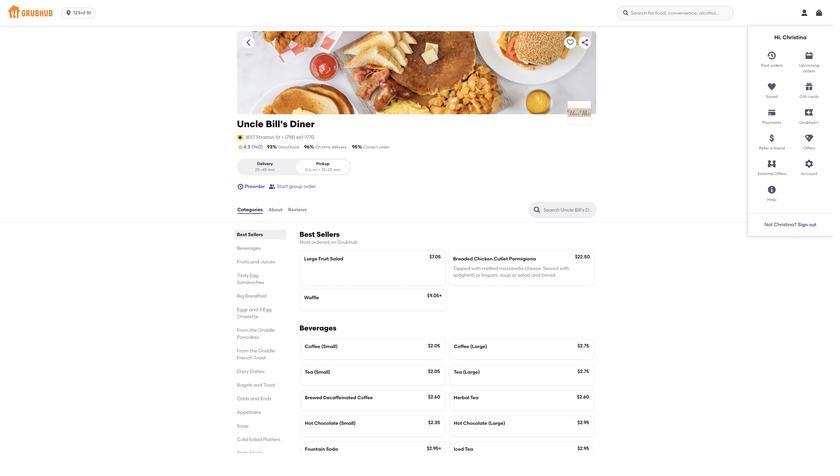 Task type: describe. For each thing, give the bounding box(es) containing it.
payments link
[[753, 105, 791, 126]]

correct
[[363, 145, 378, 150]]

account link
[[791, 157, 828, 177]]

dairy
[[237, 369, 249, 375]]

spaghetti
[[453, 273, 475, 278]]

from the griddle french toast
[[237, 349, 275, 361]]

$2.75 for tea (large)
[[578, 369, 589, 375]]

1 or from the left
[[476, 273, 481, 278]]

categories button
[[237, 198, 263, 222]]

st inside 3017 stratton st button
[[276, 135, 280, 140]]

from for from the griddle pancakes
[[237, 328, 249, 334]]

decaffeinated
[[323, 396, 356, 401]]

tea right iced on the right of the page
[[465, 447, 473, 453]]

123rd st button
[[61, 8, 98, 18]]

most
[[300, 240, 310, 245]]

and for eggs and 3 egg omelette
[[249, 307, 258, 313]]

soup
[[237, 424, 249, 429]]

delivery 25–40 min
[[255, 162, 275, 172]]

start group order button
[[269, 181, 316, 193]]

tasty
[[237, 273, 249, 279]]

min inside "delivery 25–40 min"
[[268, 168, 275, 172]]

best sellers
[[237, 232, 263, 238]]

pickup
[[316, 162, 330, 166]]

stratton
[[256, 135, 275, 140]]

0 vertical spatial salad
[[330, 257, 343, 262]]

egg inside the eggs and 3 egg omelette
[[263, 307, 272, 313]]

order inside button
[[304, 184, 316, 190]]

$2.95 +
[[427, 446, 441, 452]]

offers inside button
[[774, 172, 786, 176]]

1 horizontal spatial order
[[379, 145, 389, 150]]

topped with melted mozzarella cheese. served with spaghetti or linguini, soup or salad and bread.
[[453, 266, 569, 278]]

main navigation navigation
[[0, 0, 833, 237]]

share icon image
[[581, 39, 589, 47]]

coffee (large)
[[454, 344, 487, 350]]

juices
[[260, 259, 275, 265]]

fruit
[[319, 257, 329, 262]]

herbal
[[454, 396, 469, 401]]

sandwiches
[[237, 280, 264, 286]]

?
[[794, 222, 797, 228]]

(small) for tea (small)
[[314, 370, 330, 375]]

external offers button
[[753, 157, 791, 177]]

gift cards
[[800, 95, 819, 99]]

hot for hot chocolate (large)
[[454, 421, 462, 427]]

2 vertical spatial (large)
[[488, 421, 505, 427]]

help
[[767, 198, 776, 202]]

caret left icon image
[[244, 39, 252, 47]]

svg image for 123rd st
[[65, 10, 72, 16]]

hi,
[[775, 34, 781, 41]]

$2.75 for coffee (large)
[[578, 343, 589, 349]]

svg image for help
[[767, 185, 777, 195]]

on time delivery
[[315, 145, 347, 150]]

$2.05 for tea
[[428, 369, 440, 375]]

out
[[809, 222, 817, 228]]

svg image for account
[[805, 159, 814, 169]]

the for pancakes
[[250, 328, 257, 334]]

save this restaurant button
[[564, 37, 576, 49]]

$7.05
[[430, 255, 441, 260]]

1 horizontal spatial beverages
[[300, 324, 336, 332]]

chocolate for (large)
[[463, 421, 487, 427]]

start group order
[[277, 184, 316, 190]]

christina for hi,
[[783, 34, 807, 41]]

french
[[237, 356, 252, 361]]

a
[[770, 146, 773, 151]]

upcoming orders link
[[791, 48, 828, 74]]

$2.05 for coffee
[[428, 343, 440, 349]]

odds
[[237, 396, 249, 402]]

appetizers
[[237, 410, 261, 416]]

fruits
[[237, 259, 249, 265]]

cold
[[237, 437, 248, 443]]

(718) 661-1770 button
[[285, 134, 314, 141]]

people icon image
[[269, 184, 276, 190]]

chicken
[[474, 257, 493, 262]]

$2.95 for hot chocolate (large)
[[578, 421, 589, 426]]

delivery
[[257, 162, 273, 166]]

preorder button
[[237, 181, 265, 193]]

platters
[[263, 437, 280, 443]]

svg image for refer a friend
[[767, 134, 777, 143]]

0 vertical spatial •
[[282, 135, 284, 140]]

melted
[[482, 266, 498, 272]]

93
[[267, 144, 273, 150]]

partnership icon image
[[767, 159, 777, 169]]

$2.60 for brewed decaffeinated coffee
[[428, 395, 440, 400]]

external offers
[[758, 172, 786, 176]]

best for best sellers
[[237, 232, 247, 238]]

hot chocolate (large)
[[454, 421, 505, 427]]

search icon image
[[533, 206, 541, 214]]

uncle bill's diner logo image
[[568, 108, 591, 117]]

sign
[[798, 222, 808, 228]]

subscription pass image
[[237, 135, 244, 140]]

123rd
[[73, 10, 85, 16]]

on
[[331, 240, 336, 245]]

uncle bill's diner
[[237, 118, 315, 130]]

the for french
[[250, 349, 257, 354]]

herbal tea
[[454, 396, 479, 401]]

orders for past orders
[[771, 63, 783, 68]]

from for from the griddle french toast
[[237, 349, 249, 354]]

1 vertical spatial salad
[[249, 437, 262, 443]]

orders for upcoming orders
[[803, 69, 815, 73]]

0.6
[[305, 168, 311, 172]]

egg inside tasty egg sandwiches
[[250, 273, 259, 279]]

mi
[[313, 168, 317, 172]]

svg image for gift cards
[[805, 82, 814, 92]]

tea right herbal at the bottom right
[[470, 396, 479, 401]]

help button
[[753, 183, 791, 203]]

$2.95 for iced tea
[[578, 446, 589, 452]]

eggs and 3 egg omelette
[[237, 307, 272, 320]]

breakfast
[[245, 294, 267, 299]]

Search for food, convenience, alcohol... search field
[[617, 6, 734, 20]]

correct order
[[363, 145, 389, 150]]

svg image for past orders
[[767, 51, 777, 60]]

brewed
[[305, 396, 322, 401]]

cards
[[808, 95, 819, 99]]

topped
[[453, 266, 470, 272]]

(large) for tea (large)
[[463, 370, 480, 375]]

friend
[[774, 146, 785, 151]]

cheese.
[[525, 266, 542, 272]]

sign out button
[[798, 219, 817, 231]]

toast inside "from the griddle french toast"
[[254, 356, 266, 361]]

ends
[[260, 396, 271, 402]]

past orders
[[761, 63, 783, 68]]

breaded
[[453, 257, 473, 262]]

$2.35
[[428, 421, 440, 426]]

fruits and juices
[[237, 259, 275, 265]]

reviews
[[288, 207, 307, 213]]

tea up herbal at the bottom right
[[454, 370, 462, 375]]

christina for not
[[774, 222, 794, 228]]

time
[[322, 145, 331, 150]]



Task type: vqa. For each thing, say whether or not it's contained in the screenshot.
Enter an address button on the left top of the page
no



Task type: locate. For each thing, give the bounding box(es) containing it.
tea up brewed
[[305, 370, 313, 375]]

svg image inside upcoming orders link
[[805, 51, 814, 60]]

2 $2.05 from the top
[[428, 369, 440, 375]]

1 horizontal spatial min
[[333, 168, 341, 172]]

beverages up coffee (small)
[[300, 324, 336, 332]]

2 vertical spatial (small)
[[339, 421, 356, 427]]

(718)
[[285, 135, 295, 140]]

96
[[304, 144, 310, 150]]

1 from from the top
[[237, 328, 249, 334]]

1 vertical spatial from
[[237, 349, 249, 354]]

hot down brewed
[[305, 421, 313, 427]]

1 horizontal spatial best
[[300, 231, 315, 239]]

option group containing delivery 25–40 min
[[237, 159, 351, 176]]

coffee for coffee (small)
[[305, 344, 320, 350]]

svg image for upcoming orders
[[805, 51, 814, 60]]

orders right past
[[771, 63, 783, 68]]

tea (small)
[[305, 370, 330, 375]]

the up pancakes
[[250, 328, 257, 334]]

and inside the eggs and 3 egg omelette
[[249, 307, 258, 313]]

min
[[268, 168, 275, 172], [333, 168, 341, 172]]

1 vertical spatial griddle
[[258, 349, 275, 354]]

2 chocolate from the left
[[463, 421, 487, 427]]

from inside from the griddle pancakes
[[237, 328, 249, 334]]

griddle up pancakes
[[258, 328, 275, 334]]

1 vertical spatial offers
[[774, 172, 786, 176]]

st
[[86, 10, 91, 16], [276, 135, 280, 140]]

and for fruits and juices
[[250, 259, 259, 265]]

and for bagels and toast
[[253, 383, 262, 389]]

waffle
[[304, 295, 319, 301]]

0 vertical spatial egg
[[250, 273, 259, 279]]

0 vertical spatial christina
[[783, 34, 807, 41]]

large fruit salad
[[304, 257, 343, 262]]

0 vertical spatial $2.05
[[428, 343, 440, 349]]

1 vertical spatial toast
[[263, 383, 275, 389]]

0 horizontal spatial hot
[[305, 421, 313, 427]]

min right 10–20
[[333, 168, 341, 172]]

from up french
[[237, 349, 249, 354]]

10–20
[[322, 168, 332, 172]]

offers inside 'link'
[[803, 146, 815, 151]]

bagels
[[237, 383, 252, 389]]

orders inside past orders link
[[771, 63, 783, 68]]

star icon image
[[237, 144, 244, 151]]

pancakes
[[237, 335, 259, 341]]

reviews button
[[288, 198, 307, 222]]

1 vertical spatial order
[[304, 184, 316, 190]]

1 horizontal spatial egg
[[263, 307, 272, 313]]

order right correct
[[379, 145, 389, 150]]

sellers inside best sellers most ordered on grubhub
[[317, 231, 340, 239]]

from the griddle pancakes
[[237, 328, 275, 341]]

svg image inside payments link
[[767, 108, 777, 117]]

brewed decaffeinated coffee
[[305, 396, 373, 401]]

svg image inside preorder "button"
[[237, 184, 244, 190]]

1 horizontal spatial with
[[560, 266, 569, 272]]

past
[[761, 63, 770, 68]]

uncle
[[237, 118, 264, 130]]

chocolate down herbal tea
[[463, 421, 487, 427]]

and inside topped with melted mozzarella cheese. served with spaghetti or linguini, soup or salad and bread.
[[531, 273, 540, 278]]

0 vertical spatial $2.75
[[578, 343, 589, 349]]

svg image inside account link
[[805, 159, 814, 169]]

(960)
[[252, 144, 263, 150]]

best down categories button in the top of the page
[[237, 232, 247, 238]]

odds and ends
[[237, 396, 271, 402]]

0 horizontal spatial order
[[304, 184, 316, 190]]

1 vertical spatial $2.05
[[428, 369, 440, 375]]

option group
[[237, 159, 351, 176]]

1 horizontal spatial •
[[319, 168, 320, 172]]

0 horizontal spatial coffee
[[305, 344, 320, 350]]

1 horizontal spatial coffee
[[357, 396, 373, 401]]

(small) down decaffeinated
[[339, 421, 356, 427]]

• left (718)
[[282, 135, 284, 140]]

about
[[268, 207, 283, 213]]

sellers
[[317, 231, 340, 239], [248, 232, 263, 238]]

with
[[471, 266, 481, 272], [560, 266, 569, 272]]

or left the linguini,
[[476, 273, 481, 278]]

svg image inside past orders link
[[767, 51, 777, 60]]

hot for hot chocolate (small)
[[305, 421, 313, 427]]

christina right not
[[774, 222, 794, 228]]

griddle for from the griddle french toast
[[258, 349, 275, 354]]

• right mi
[[319, 168, 320, 172]]

categories
[[237, 207, 263, 213]]

1 horizontal spatial salad
[[330, 257, 343, 262]]

1 horizontal spatial $2.60
[[577, 395, 589, 400]]

1 vertical spatial st
[[276, 135, 280, 140]]

soup
[[500, 273, 511, 278]]

dishes
[[250, 369, 265, 375]]

1 with from the left
[[471, 266, 481, 272]]

0 vertical spatial (small)
[[321, 344, 338, 350]]

(large) for coffee (large)
[[470, 344, 487, 350]]

refer a friend
[[759, 146, 785, 151]]

(small)
[[321, 344, 338, 350], [314, 370, 330, 375], [339, 421, 356, 427]]

not
[[765, 222, 773, 228]]

$2.60 for herbal tea
[[577, 395, 589, 400]]

external
[[758, 172, 774, 176]]

refer a friend button
[[753, 131, 791, 151]]

chocolate
[[314, 421, 338, 427], [463, 421, 487, 427]]

and down cheese.
[[531, 273, 540, 278]]

svg image inside 123rd st button
[[65, 10, 72, 16]]

the up french
[[250, 349, 257, 354]]

christina
[[783, 34, 807, 41], [774, 222, 794, 228]]

2 hot from the left
[[454, 421, 462, 427]]

christina right the hi,
[[783, 34, 807, 41]]

svg image
[[801, 9, 809, 17], [623, 10, 629, 16], [767, 51, 777, 60], [767, 82, 777, 92], [805, 82, 814, 92], [767, 108, 777, 117], [767, 134, 777, 143]]

1 $2.60 from the left
[[428, 395, 440, 400]]

0 horizontal spatial salad
[[249, 437, 262, 443]]

beverages down best sellers
[[237, 246, 261, 251]]

1770
[[305, 135, 314, 140]]

offers down partnership icon
[[774, 172, 786, 176]]

1 vertical spatial orders
[[803, 69, 815, 73]]

0 horizontal spatial egg
[[250, 273, 259, 279]]

0 vertical spatial orders
[[771, 63, 783, 68]]

salad
[[518, 273, 530, 278]]

+ for $9.05
[[439, 293, 442, 299]]

orders inside upcoming orders
[[803, 69, 815, 73]]

omelette
[[237, 314, 258, 320]]

2 $2.60 from the left
[[577, 395, 589, 400]]

0 horizontal spatial chocolate
[[314, 421, 338, 427]]

0 horizontal spatial st
[[86, 10, 91, 16]]

st up good
[[276, 135, 280, 140]]

2 horizontal spatial coffee
[[454, 344, 469, 350]]

delivery
[[332, 145, 347, 150]]

griddle for from the griddle pancakes
[[258, 328, 275, 334]]

0 vertical spatial the
[[250, 328, 257, 334]]

start
[[277, 184, 288, 190]]

1 griddle from the top
[[258, 328, 275, 334]]

beverages
[[237, 246, 261, 251], [300, 324, 336, 332]]

and right fruits
[[250, 259, 259, 265]]

0 horizontal spatial offers
[[774, 172, 786, 176]]

2 with from the left
[[560, 266, 569, 272]]

1 vertical spatial (large)
[[463, 370, 480, 375]]

parmigiana
[[509, 257, 536, 262]]

hot
[[305, 421, 313, 427], [454, 421, 462, 427]]

iced tea
[[454, 447, 473, 453]]

from inside "from the griddle french toast"
[[237, 349, 249, 354]]

1 vertical spatial (small)
[[314, 370, 330, 375]]

$2.95
[[578, 421, 589, 426], [427, 446, 439, 452], [578, 446, 589, 452]]

st right 123rd
[[86, 10, 91, 16]]

0 horizontal spatial with
[[471, 266, 481, 272]]

orders down upcoming
[[803, 69, 815, 73]]

hi, christina
[[775, 34, 807, 41]]

2 griddle from the top
[[258, 349, 275, 354]]

0 vertical spatial +
[[439, 293, 442, 299]]

svg image for payments
[[767, 108, 777, 117]]

1 vertical spatial +
[[439, 446, 441, 452]]

svg image inside saved link
[[767, 82, 777, 92]]

food
[[290, 145, 299, 150]]

dairy dishes
[[237, 369, 265, 375]]

Search Uncle Bill's Diner search field
[[543, 207, 594, 214]]

from up pancakes
[[237, 328, 249, 334]]

chocolate for (small)
[[314, 421, 338, 427]]

tea
[[305, 370, 313, 375], [454, 370, 462, 375], [470, 396, 479, 401], [465, 447, 473, 453]]

1 vertical spatial the
[[250, 349, 257, 354]]

svg image inside the gift cards link
[[805, 82, 814, 92]]

best
[[300, 231, 315, 239], [237, 232, 247, 238]]

sellers for best sellers most ordered on grubhub
[[317, 231, 340, 239]]

0 vertical spatial order
[[379, 145, 389, 150]]

0 vertical spatial st
[[86, 10, 91, 16]]

save this restaurant image
[[566, 39, 574, 47]]

svg image inside refer a friend button
[[767, 134, 777, 143]]

1 horizontal spatial or
[[512, 273, 517, 278]]

best inside best sellers most ordered on grubhub
[[300, 231, 315, 239]]

upcoming orders
[[799, 63, 819, 73]]

123rd st
[[73, 10, 91, 16]]

or down mozzarella
[[512, 273, 517, 278]]

1 min from the left
[[268, 168, 275, 172]]

sellers for best sellers
[[248, 232, 263, 238]]

3
[[259, 307, 262, 313]]

0 horizontal spatial or
[[476, 273, 481, 278]]

salad right fruit
[[330, 257, 343, 262]]

grubhub+
[[799, 120, 819, 125]]

the inside from the griddle pancakes
[[250, 328, 257, 334]]

1 chocolate from the left
[[314, 421, 338, 427]]

with right "served"
[[560, 266, 569, 272]]

1 vertical spatial christina
[[774, 222, 794, 228]]

1 $2.75 from the top
[[578, 343, 589, 349]]

best up the 'most'
[[300, 231, 315, 239]]

griddle down from the griddle pancakes
[[258, 349, 275, 354]]

coffee up tea (large) on the bottom
[[454, 344, 469, 350]]

tea (large)
[[454, 370, 480, 375]]

linguini,
[[482, 273, 499, 278]]

(small) up tea (small)
[[321, 344, 338, 350]]

2 min from the left
[[333, 168, 341, 172]]

orders
[[771, 63, 783, 68], [803, 69, 815, 73]]

1 $2.05 from the top
[[428, 343, 440, 349]]

svg image inside offers 'link'
[[805, 134, 814, 143]]

0 horizontal spatial $2.60
[[428, 395, 440, 400]]

1 horizontal spatial st
[[276, 135, 280, 140]]

0 horizontal spatial best
[[237, 232, 247, 238]]

good food
[[278, 145, 299, 150]]

not christina ? sign out
[[765, 222, 817, 228]]

1 vertical spatial •
[[319, 168, 320, 172]]

2 the from the top
[[250, 349, 257, 354]]

diner
[[290, 118, 315, 130]]

and left the 3
[[249, 307, 258, 313]]

1 horizontal spatial sellers
[[317, 231, 340, 239]]

0 horizontal spatial orders
[[771, 63, 783, 68]]

0 vertical spatial from
[[237, 328, 249, 334]]

3017 stratton st button
[[245, 134, 281, 141]]

1 horizontal spatial hot
[[454, 421, 462, 427]]

best for best sellers most ordered on grubhub
[[300, 231, 315, 239]]

and right bagels
[[253, 383, 262, 389]]

3017
[[245, 135, 255, 140]]

coffee up tea (small)
[[305, 344, 320, 350]]

and left ends
[[250, 396, 259, 402]]

toast up dishes
[[254, 356, 266, 361]]

served
[[543, 266, 559, 272]]

1 horizontal spatial chocolate
[[463, 421, 487, 427]]

• inside pickup 0.6 mi • 10–20 min
[[319, 168, 320, 172]]

1 vertical spatial $2.75
[[578, 369, 589, 375]]

grubhub+ button
[[791, 105, 828, 126]]

2 $2.75 from the top
[[578, 369, 589, 375]]

1 the from the top
[[250, 328, 257, 334]]

bagels and toast
[[237, 383, 275, 389]]

svg image inside help "button"
[[767, 185, 777, 195]]

saved link
[[753, 80, 791, 100]]

1 vertical spatial beverages
[[300, 324, 336, 332]]

min inside pickup 0.6 mi • 10–20 min
[[333, 168, 341, 172]]

0 horizontal spatial sellers
[[248, 232, 263, 238]]

saved
[[766, 95, 778, 99]]

sellers down categories button in the top of the page
[[248, 232, 263, 238]]

offers up account link
[[803, 146, 815, 151]]

egg right the 3
[[263, 307, 272, 313]]

1 horizontal spatial orders
[[803, 69, 815, 73]]

• (718) 661-1770
[[282, 135, 314, 140]]

grubhub plus flag logo image
[[805, 109, 813, 116]]

toast up ends
[[263, 383, 275, 389]]

0 vertical spatial (large)
[[470, 344, 487, 350]]

0 vertical spatial griddle
[[258, 328, 275, 334]]

1 horizontal spatial offers
[[803, 146, 815, 151]]

min down delivery
[[268, 168, 275, 172]]

salad
[[330, 257, 343, 262], [249, 437, 262, 443]]

2 from from the top
[[237, 349, 249, 354]]

95
[[352, 144, 358, 150]]

gift cards link
[[791, 80, 828, 100]]

from
[[237, 328, 249, 334], [237, 349, 249, 354]]

0 horizontal spatial •
[[282, 135, 284, 140]]

and for odds and ends
[[250, 396, 259, 402]]

upcoming
[[799, 63, 819, 68]]

4.3
[[244, 144, 250, 150]]

grubhub
[[337, 240, 358, 245]]

the inside "from the griddle french toast"
[[250, 349, 257, 354]]

salad right cold
[[249, 437, 262, 443]]

svg image for saved
[[767, 82, 777, 92]]

st inside 123rd st button
[[86, 10, 91, 16]]

2 or from the left
[[512, 273, 517, 278]]

0 horizontal spatial beverages
[[237, 246, 261, 251]]

sellers up on
[[317, 231, 340, 239]]

0 vertical spatial beverages
[[237, 246, 261, 251]]

chocolate up fountain soda
[[314, 421, 338, 427]]

big
[[237, 294, 244, 299]]

big breakfast
[[237, 294, 267, 299]]

preorder
[[245, 184, 265, 190]]

soda
[[326, 447, 338, 453]]

hot right $2.35
[[454, 421, 462, 427]]

25–40
[[255, 168, 267, 172]]

bread.
[[542, 273, 556, 278]]

+ for $2.95
[[439, 446, 441, 452]]

svg image for offers
[[805, 134, 814, 143]]

coffee for coffee (large)
[[454, 344, 469, 350]]

(small) down coffee (small)
[[314, 370, 330, 375]]

griddle inside "from the griddle french toast"
[[258, 349, 275, 354]]

svg image
[[815, 9, 823, 17], [65, 10, 72, 16], [805, 51, 814, 60], [805, 134, 814, 143], [805, 159, 814, 169], [237, 184, 244, 190], [767, 185, 777, 195]]

egg up sandwiches
[[250, 273, 259, 279]]

(small) for coffee (small)
[[321, 344, 338, 350]]

0 vertical spatial toast
[[254, 356, 266, 361]]

1 vertical spatial egg
[[263, 307, 272, 313]]

$9.05
[[427, 293, 439, 299]]

0 horizontal spatial min
[[268, 168, 275, 172]]

griddle inside from the griddle pancakes
[[258, 328, 275, 334]]

with down chicken
[[471, 266, 481, 272]]

(large)
[[470, 344, 487, 350], [463, 370, 480, 375], [488, 421, 505, 427]]

0 vertical spatial offers
[[803, 146, 815, 151]]

coffee right decaffeinated
[[357, 396, 373, 401]]

order right group
[[304, 184, 316, 190]]

1 hot from the left
[[305, 421, 313, 427]]

svg image for preorder
[[237, 184, 244, 190]]

iced
[[454, 447, 464, 453]]



